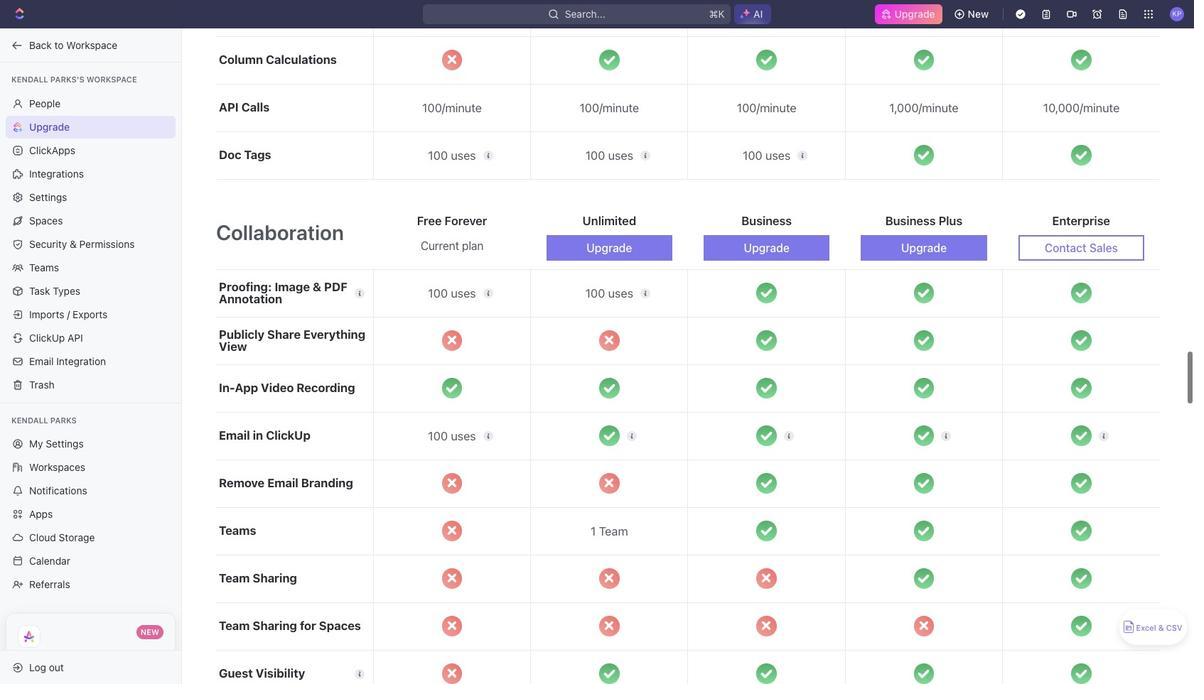 Task type: describe. For each thing, give the bounding box(es) containing it.
csv
[[1166, 624, 1183, 633]]

email integration link
[[6, 350, 176, 373]]

calls
[[241, 100, 270, 115]]

branding
[[301, 476, 353, 491]]

team for team sharing for spaces
[[219, 619, 250, 633]]

sharing for team sharing
[[253, 572, 297, 586]]

for
[[300, 619, 316, 633]]

imports / exports link
[[6, 303, 176, 326]]

excel
[[1136, 624, 1156, 633]]

trash
[[29, 379, 55, 391]]

kp button
[[1166, 3, 1189, 26]]

notifications
[[29, 485, 87, 497]]

log out button
[[6, 656, 169, 679]]

back
[[29, 39, 52, 51]]

log out
[[29, 661, 64, 674]]

workspace for kendall parks's workspace
[[87, 75, 137, 84]]

integrations
[[29, 167, 84, 179]]

log
[[29, 661, 46, 674]]

contact sales button
[[1018, 235, 1144, 261]]

visibility
[[256, 667, 305, 681]]

upgrade button for business
[[704, 235, 830, 261]]

2 100/minute from the left
[[580, 101, 639, 115]]

people link
[[6, 92, 176, 115]]

0 horizontal spatial new
[[141, 628, 159, 637]]

my settings link
[[6, 433, 176, 456]]

new button
[[948, 3, 997, 26]]

security & permissions
[[29, 238, 135, 250]]

kp
[[1172, 9, 1182, 18]]

workspaces link
[[6, 456, 176, 479]]

spaces inside spaces link
[[29, 214, 63, 226]]

api calls
[[219, 100, 270, 115]]

in-app video recording
[[219, 381, 355, 395]]

proofing: image & pdf annotation
[[219, 280, 347, 306]]

workspaces
[[29, 461, 85, 473]]

ai
[[754, 8, 763, 20]]

video
[[261, 381, 294, 395]]

team sharing
[[219, 572, 297, 586]]

clickapps link
[[6, 139, 176, 162]]

plus
[[939, 214, 963, 228]]

in-
[[219, 381, 235, 395]]

storage
[[59, 532, 95, 544]]

imports / exports
[[29, 308, 108, 320]]

annotation
[[219, 292, 282, 306]]

email in clickup
[[219, 429, 311, 443]]

collaboration
[[216, 220, 344, 245]]

doc tags
[[219, 148, 271, 162]]

in
[[253, 429, 263, 443]]

2 vertical spatial email
[[267, 476, 298, 491]]

security
[[29, 238, 67, 250]]

upgrade for business
[[744, 241, 790, 254]]

types
[[53, 285, 80, 297]]

guest
[[219, 667, 253, 681]]

permissions
[[79, 238, 135, 250]]

proofing:
[[219, 280, 272, 294]]

email integration
[[29, 355, 106, 367]]

free forever
[[417, 214, 487, 228]]

1,000/minute
[[889, 101, 959, 115]]

apps
[[29, 508, 53, 520]]

my settings
[[29, 438, 84, 450]]

enterprise
[[1052, 214, 1110, 228]]

kendall for my settings
[[11, 415, 48, 425]]

sharing for team sharing for spaces
[[253, 619, 297, 633]]

upgrade for unlimited
[[587, 241, 632, 254]]

spaces link
[[6, 209, 176, 232]]

business for business plus
[[885, 214, 936, 228]]

everything
[[303, 328, 365, 342]]

app
[[235, 381, 258, 395]]

parks
[[50, 415, 77, 425]]

0 vertical spatial clickup
[[29, 332, 65, 344]]

0 horizontal spatial upgrade link
[[6, 116, 176, 138]]

upgrade button for business plus
[[861, 235, 987, 261]]

guest visibility
[[219, 667, 305, 681]]

referrals
[[29, 579, 70, 591]]

out
[[49, 661, 64, 674]]

team sharing for spaces
[[219, 619, 361, 633]]

forever
[[445, 214, 487, 228]]

search...
[[565, 8, 606, 20]]

1 horizontal spatial upgrade link
[[875, 4, 942, 24]]

excel & csv link
[[1120, 610, 1187, 645]]

business plus
[[885, 214, 963, 228]]

kendall parks's workspace
[[11, 75, 137, 84]]

current plan
[[421, 239, 484, 252]]

3 100/minute from the left
[[737, 101, 797, 115]]

column
[[219, 53, 263, 67]]

to
[[54, 39, 64, 51]]

plan
[[462, 239, 484, 252]]

email for email in clickup
[[219, 429, 250, 443]]

pdf
[[324, 280, 347, 294]]

ai button
[[734, 4, 771, 24]]

cloud storage link
[[6, 527, 176, 549]]

share
[[267, 328, 301, 342]]

security & permissions link
[[6, 233, 176, 256]]



Task type: vqa. For each thing, say whether or not it's contained in the screenshot.


Task type: locate. For each thing, give the bounding box(es) containing it.
clickup down imports
[[29, 332, 65, 344]]

parks's
[[50, 75, 84, 84]]

1 horizontal spatial new
[[968, 8, 989, 20]]

⌘k
[[710, 8, 725, 20]]

1 horizontal spatial 100/minute
[[580, 101, 639, 115]]

/
[[67, 308, 70, 320]]

1 100/minute from the left
[[422, 101, 482, 115]]

0 vertical spatial workspace
[[66, 39, 117, 51]]

1 vertical spatial clickup
[[266, 429, 311, 443]]

email right remove
[[267, 476, 298, 491]]

teams down the 'security'
[[29, 261, 59, 273]]

1 horizontal spatial teams
[[219, 524, 256, 538]]

0 vertical spatial kendall
[[11, 75, 48, 84]]

cloud storage
[[29, 532, 95, 544]]

0 horizontal spatial teams
[[29, 261, 59, 273]]

clickup api
[[29, 332, 83, 344]]

api left calls
[[219, 100, 239, 115]]

& left pdf
[[313, 280, 321, 294]]

teams
[[29, 261, 59, 273], [219, 524, 256, 538]]

image
[[275, 280, 310, 294]]

unlimited
[[583, 214, 636, 228]]

1 horizontal spatial business
[[885, 214, 936, 228]]

sales
[[1090, 241, 1118, 254]]

0 horizontal spatial api
[[68, 332, 83, 344]]

1 vertical spatial workspace
[[87, 75, 137, 84]]

back to workspace
[[29, 39, 117, 51]]

1 vertical spatial team
[[219, 572, 250, 586]]

close image
[[442, 50, 462, 70], [599, 331, 620, 351], [442, 474, 462, 494], [599, 474, 620, 494], [442, 569, 462, 589], [599, 569, 620, 589], [442, 617, 462, 637], [599, 617, 620, 637], [757, 617, 777, 637], [442, 664, 462, 684]]

clickup
[[29, 332, 65, 344], [266, 429, 311, 443]]

1 team
[[591, 524, 628, 539]]

100
[[428, 148, 448, 163], [585, 148, 605, 163], [743, 148, 762, 163], [428, 286, 448, 300], [585, 286, 605, 300], [428, 429, 448, 443]]

0 vertical spatial team
[[599, 524, 628, 539]]

2 business from the left
[[885, 214, 936, 228]]

10,000/minute
[[1043, 101, 1120, 115]]

excel & csv
[[1136, 624, 1183, 633]]

contact
[[1045, 241, 1087, 254]]

3 upgrade button from the left
[[861, 235, 987, 261]]

2 kendall from the top
[[11, 415, 48, 425]]

upgrade button
[[546, 235, 672, 261], [704, 235, 830, 261], [861, 235, 987, 261]]

2 vertical spatial &
[[1158, 624, 1164, 633]]

workspace up people link
[[87, 75, 137, 84]]

notifications link
[[6, 480, 176, 503]]

new
[[968, 8, 989, 20], [141, 628, 159, 637]]

1 vertical spatial settings
[[46, 438, 84, 450]]

& inside proofing: image & pdf annotation
[[313, 280, 321, 294]]

doc
[[219, 148, 241, 162]]

business
[[742, 214, 792, 228], [885, 214, 936, 228]]

api
[[219, 100, 239, 115], [68, 332, 83, 344]]

integrations link
[[6, 162, 176, 185]]

kendall up people
[[11, 75, 48, 84]]

0 horizontal spatial spaces
[[29, 214, 63, 226]]

kendall up my at the bottom left of page
[[11, 415, 48, 425]]

0 vertical spatial settings
[[29, 191, 67, 203]]

calendar
[[29, 555, 70, 567]]

upgrade for business plus
[[901, 241, 947, 254]]

cloud
[[29, 532, 56, 544]]

spaces
[[29, 214, 63, 226], [319, 619, 361, 633]]

business for business
[[742, 214, 792, 228]]

1 horizontal spatial clickup
[[266, 429, 311, 443]]

1 vertical spatial sharing
[[253, 619, 297, 633]]

email up trash
[[29, 355, 54, 367]]

kendall for people
[[11, 75, 48, 84]]

& for security
[[70, 238, 77, 250]]

recording
[[297, 381, 355, 395]]

email for email integration
[[29, 355, 54, 367]]

exports
[[73, 308, 108, 320]]

team for team sharing
[[219, 572, 250, 586]]

upgrade button for unlimited
[[546, 235, 672, 261]]

2 horizontal spatial upgrade button
[[861, 235, 987, 261]]

0 horizontal spatial &
[[70, 238, 77, 250]]

0 horizontal spatial clickup
[[29, 332, 65, 344]]

publicly share everything view
[[219, 328, 365, 354]]

apps link
[[6, 503, 176, 526]]

spaces right the for
[[319, 619, 361, 633]]

0 vertical spatial sharing
[[253, 572, 297, 586]]

api inside clickup api link
[[68, 332, 83, 344]]

0 horizontal spatial 100/minute
[[422, 101, 482, 115]]

1 vertical spatial new
[[141, 628, 159, 637]]

0 vertical spatial spaces
[[29, 214, 63, 226]]

settings link
[[6, 186, 176, 209]]

1 vertical spatial kendall
[[11, 415, 48, 425]]

2 horizontal spatial email
[[267, 476, 298, 491]]

check image
[[599, 50, 620, 70], [757, 50, 777, 70], [914, 50, 934, 70], [1071, 145, 1092, 166], [914, 283, 934, 303], [442, 378, 462, 399], [757, 378, 777, 399], [757, 426, 777, 446], [914, 426, 934, 446], [1071, 426, 1092, 446], [914, 474, 934, 494], [1071, 474, 1092, 494], [757, 521, 777, 542], [1071, 521, 1092, 542], [1071, 569, 1092, 589], [1071, 617, 1092, 637], [757, 664, 777, 684], [914, 664, 934, 684], [1071, 664, 1092, 684]]

publicly
[[219, 328, 265, 342]]

1 horizontal spatial upgrade button
[[704, 235, 830, 261]]

100/minute
[[422, 101, 482, 115], [580, 101, 639, 115], [737, 101, 797, 115]]

clickup api link
[[6, 327, 176, 349]]

upgrade link down people link
[[6, 116, 176, 138]]

2 horizontal spatial &
[[1158, 624, 1164, 633]]

email
[[29, 355, 54, 367], [219, 429, 250, 443], [267, 476, 298, 491]]

workspace inside button
[[66, 39, 117, 51]]

free
[[417, 214, 442, 228]]

1 sharing from the top
[[253, 572, 297, 586]]

workspace right to
[[66, 39, 117, 51]]

2 sharing from the top
[[253, 619, 297, 633]]

teams down remove
[[219, 524, 256, 538]]

1 vertical spatial &
[[313, 280, 321, 294]]

0 vertical spatial api
[[219, 100, 239, 115]]

imports
[[29, 308, 64, 320]]

workspace
[[66, 39, 117, 51], [87, 75, 137, 84]]

spaces up the 'security'
[[29, 214, 63, 226]]

100 uses
[[428, 148, 476, 163], [585, 148, 633, 163], [743, 148, 791, 163], [428, 286, 476, 300], [585, 286, 633, 300], [428, 429, 476, 443]]

1 horizontal spatial api
[[219, 100, 239, 115]]

1 horizontal spatial &
[[313, 280, 321, 294]]

1 upgrade button from the left
[[546, 235, 672, 261]]

0 horizontal spatial upgrade button
[[546, 235, 672, 261]]

clickup right 'in' at the left bottom
[[266, 429, 311, 443]]

kendall parks
[[11, 415, 77, 425]]

2 horizontal spatial 100/minute
[[737, 101, 797, 115]]

1 vertical spatial api
[[68, 332, 83, 344]]

close image
[[442, 331, 462, 351], [442, 521, 462, 542], [757, 569, 777, 589], [914, 617, 934, 637]]

task types
[[29, 285, 80, 297]]

2 upgrade button from the left
[[704, 235, 830, 261]]

back to workspace button
[[6, 34, 168, 57]]

1
[[591, 524, 596, 539]]

upgrade link
[[875, 4, 942, 24], [6, 116, 176, 138]]

task types link
[[6, 280, 176, 302]]

workspace for back to workspace
[[66, 39, 117, 51]]

task
[[29, 285, 50, 297]]

upgrade link left new button
[[875, 4, 942, 24]]

0 vertical spatial upgrade link
[[875, 4, 942, 24]]

1 vertical spatial spaces
[[319, 619, 361, 633]]

sharing left the for
[[253, 619, 297, 633]]

tags
[[244, 148, 271, 162]]

remove
[[219, 476, 265, 491]]

& left csv
[[1158, 624, 1164, 633]]

sharing up team sharing for spaces
[[253, 572, 297, 586]]

settings down parks
[[46, 438, 84, 450]]

new inside button
[[968, 8, 989, 20]]

column calculations
[[219, 53, 337, 67]]

integration
[[56, 355, 106, 367]]

team
[[599, 524, 628, 539], [219, 572, 250, 586], [219, 619, 250, 633]]

1 horizontal spatial spaces
[[319, 619, 361, 633]]

clickapps
[[29, 144, 75, 156]]

2 vertical spatial team
[[219, 619, 250, 633]]

1 business from the left
[[742, 214, 792, 228]]

0 vertical spatial &
[[70, 238, 77, 250]]

upgrade
[[895, 8, 935, 20], [29, 120, 70, 133], [587, 241, 632, 254], [744, 241, 790, 254], [901, 241, 947, 254]]

0 vertical spatial new
[[968, 8, 989, 20]]

1 horizontal spatial email
[[219, 429, 250, 443]]

& for excel
[[1158, 624, 1164, 633]]

0 horizontal spatial business
[[742, 214, 792, 228]]

0 horizontal spatial email
[[29, 355, 54, 367]]

calendar link
[[6, 550, 176, 573]]

teams link
[[6, 256, 176, 279]]

view
[[219, 339, 247, 354]]

current
[[421, 239, 459, 252]]

check image
[[1071, 50, 1092, 70], [914, 145, 934, 166], [757, 283, 777, 303], [1071, 283, 1092, 303], [757, 331, 777, 351], [914, 331, 934, 351], [1071, 331, 1092, 351], [599, 378, 620, 399], [914, 378, 934, 399], [1071, 378, 1092, 399], [599, 426, 620, 446], [757, 474, 777, 494], [914, 521, 934, 542], [914, 569, 934, 589], [599, 664, 620, 684]]

referrals link
[[6, 574, 176, 596]]

& right the 'security'
[[70, 238, 77, 250]]

1 vertical spatial email
[[219, 429, 250, 443]]

kendall
[[11, 75, 48, 84], [11, 415, 48, 425]]

1 vertical spatial teams
[[219, 524, 256, 538]]

api up integration
[[68, 332, 83, 344]]

settings down integrations
[[29, 191, 67, 203]]

0 vertical spatial teams
[[29, 261, 59, 273]]

email left 'in' at the left bottom
[[219, 429, 250, 443]]

1 kendall from the top
[[11, 75, 48, 84]]

1 vertical spatial upgrade link
[[6, 116, 176, 138]]

&
[[70, 238, 77, 250], [313, 280, 321, 294], [1158, 624, 1164, 633]]

0 vertical spatial email
[[29, 355, 54, 367]]

trash link
[[6, 374, 176, 396]]



